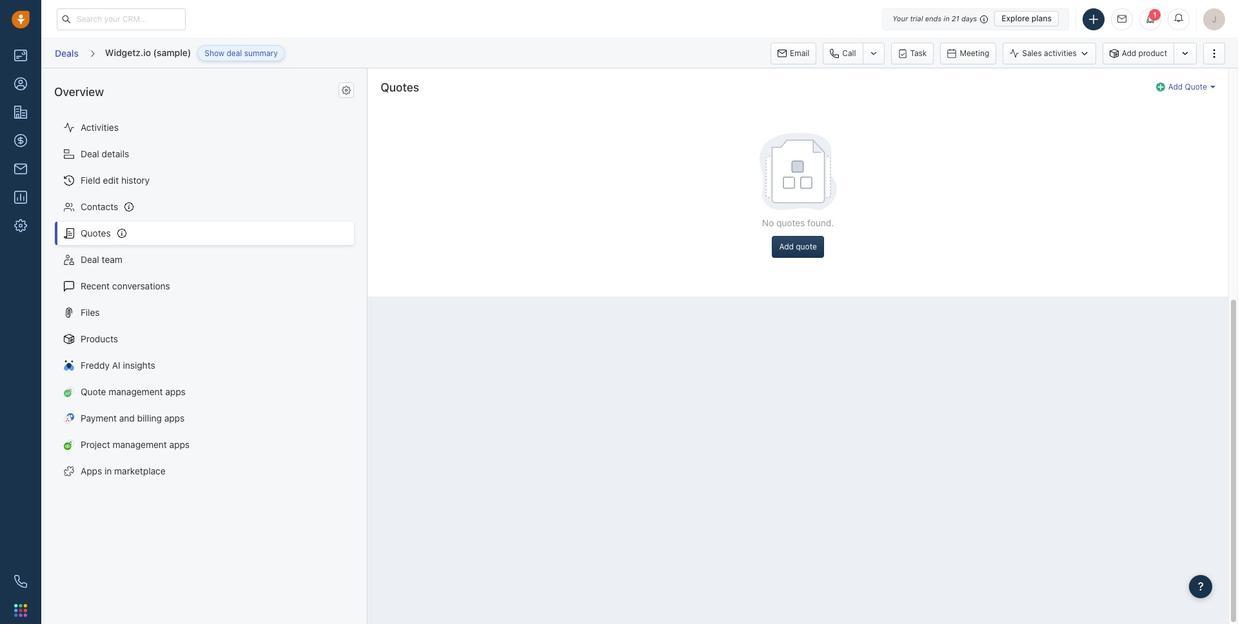 Task type: describe. For each thing, give the bounding box(es) containing it.
apps for project management apps
[[169, 439, 190, 450]]

sales activities
[[1022, 48, 1077, 58]]

management for quote
[[109, 386, 163, 397]]

add product
[[1122, 48, 1167, 58]]

explore plans link
[[995, 11, 1059, 26]]

quote
[[796, 242, 817, 252]]

project
[[81, 439, 110, 450]]

recent
[[81, 281, 110, 292]]

products
[[81, 334, 118, 345]]

0 vertical spatial quotes
[[381, 81, 419, 94]]

deals
[[55, 48, 79, 59]]

call button
[[823, 42, 863, 64]]

1 vertical spatial in
[[104, 466, 112, 477]]

project management apps
[[81, 439, 190, 450]]

field edit history
[[81, 175, 150, 186]]

phone image
[[14, 575, 27, 588]]

found.
[[807, 217, 834, 228]]

payment and billing apps
[[81, 413, 185, 424]]

deal team
[[81, 254, 122, 265]]

marketplace
[[114, 466, 166, 477]]

explore
[[1002, 14, 1030, 23]]

deal for deal details
[[81, 149, 99, 159]]

call
[[842, 48, 856, 58]]

management for project
[[113, 439, 167, 450]]

add quote
[[779, 242, 817, 252]]

no quotes found.
[[762, 217, 834, 228]]

Search your CRM... text field
[[57, 8, 186, 30]]

conversations
[[112, 281, 170, 292]]

deal
[[227, 48, 242, 58]]

edit
[[103, 175, 119, 186]]

ends
[[925, 14, 942, 23]]

1 link
[[1140, 8, 1161, 30]]

details
[[102, 149, 129, 159]]

add for add quote
[[1168, 82, 1183, 92]]

21
[[952, 14, 959, 23]]

activities
[[1044, 48, 1077, 58]]

trial
[[910, 14, 923, 23]]

files
[[81, 307, 100, 318]]

email
[[790, 48, 810, 58]]

freddy ai insights
[[81, 360, 155, 371]]

0 vertical spatial in
[[944, 14, 950, 23]]

meeting button
[[940, 42, 996, 64]]

add quote button
[[1156, 81, 1216, 92]]

add quote button
[[772, 236, 824, 258]]

team
[[102, 254, 122, 265]]

apps in marketplace
[[81, 466, 166, 477]]

show deal summary
[[205, 48, 278, 58]]

mng settings image
[[342, 86, 351, 95]]

and
[[119, 413, 135, 424]]

freddy
[[81, 360, 110, 371]]



Task type: locate. For each thing, give the bounding box(es) containing it.
0 vertical spatial management
[[109, 386, 163, 397]]

deal left team
[[81, 254, 99, 265]]

apps
[[81, 466, 102, 477]]

0 vertical spatial add
[[1122, 48, 1136, 58]]

explore plans
[[1002, 14, 1052, 23]]

1
[[1153, 11, 1157, 18]]

payment
[[81, 413, 117, 424]]

0 vertical spatial deal
[[81, 149, 99, 159]]

add
[[1122, 48, 1136, 58], [1168, 82, 1183, 92], [779, 242, 794, 252]]

1 vertical spatial management
[[113, 439, 167, 450]]

plans
[[1032, 14, 1052, 23]]

management up payment and billing apps
[[109, 386, 163, 397]]

overview
[[54, 85, 104, 99]]

sales
[[1022, 48, 1042, 58]]

0 vertical spatial apps
[[165, 386, 186, 397]]

1 vertical spatial deal
[[81, 254, 99, 265]]

2 vertical spatial add
[[779, 242, 794, 252]]

meeting
[[960, 48, 989, 58]]

deal for deal team
[[81, 254, 99, 265]]

1 deal from the top
[[81, 149, 99, 159]]

history
[[121, 175, 150, 186]]

1 vertical spatial quote
[[81, 386, 106, 397]]

deal left details
[[81, 149, 99, 159]]

your trial ends in 21 days
[[893, 14, 977, 23]]

ai
[[112, 360, 120, 371]]

2 vertical spatial apps
[[169, 439, 190, 450]]

apps right billing
[[164, 413, 185, 424]]

0 horizontal spatial quote
[[81, 386, 106, 397]]

phone element
[[8, 569, 34, 595]]

in
[[944, 14, 950, 23], [104, 466, 112, 477]]

in left 21
[[944, 14, 950, 23]]

widgetz.io (sample)
[[105, 47, 191, 58]]

0 horizontal spatial add
[[779, 242, 794, 252]]

product
[[1139, 48, 1167, 58]]

quotes down contacts
[[81, 228, 111, 239]]

1 horizontal spatial in
[[944, 14, 950, 23]]

show
[[205, 48, 225, 58]]

billing
[[137, 413, 162, 424]]

contacts
[[81, 201, 118, 212]]

0 vertical spatial quote
[[1185, 82, 1207, 92]]

field
[[81, 175, 101, 186]]

activities
[[81, 122, 119, 133]]

apps
[[165, 386, 186, 397], [164, 413, 185, 424], [169, 439, 190, 450]]

management up marketplace
[[113, 439, 167, 450]]

1 vertical spatial add
[[1168, 82, 1183, 92]]

task button
[[891, 42, 934, 64]]

2 horizontal spatial add
[[1168, 82, 1183, 92]]

quote inside button
[[1185, 82, 1207, 92]]

add quote
[[1168, 82, 1207, 92]]

insights
[[123, 360, 155, 371]]

apps up payment and billing apps
[[165, 386, 186, 397]]

no
[[762, 217, 774, 228]]

add product button
[[1103, 42, 1174, 64]]

0 horizontal spatial in
[[104, 466, 112, 477]]

1 vertical spatial apps
[[164, 413, 185, 424]]

apps down payment and billing apps
[[169, 439, 190, 450]]

add for add quote
[[779, 242, 794, 252]]

summary
[[244, 48, 278, 58]]

add for add product
[[1122, 48, 1136, 58]]

2 deal from the top
[[81, 254, 99, 265]]

deals link
[[54, 43, 79, 63]]

quotes
[[381, 81, 419, 94], [81, 228, 111, 239]]

1 vertical spatial quotes
[[81, 228, 111, 239]]

sales activities button
[[1003, 42, 1103, 64], [1003, 42, 1096, 64]]

apps for quote management apps
[[165, 386, 186, 397]]

email button
[[771, 42, 817, 64]]

quotes right mng settings 'image'
[[381, 81, 419, 94]]

deal
[[81, 149, 99, 159], [81, 254, 99, 265]]

quotes
[[776, 217, 805, 228]]

0 horizontal spatial quotes
[[81, 228, 111, 239]]

management
[[109, 386, 163, 397], [113, 439, 167, 450]]

quote
[[1185, 82, 1207, 92], [81, 386, 106, 397]]

freshworks switcher image
[[14, 604, 27, 617]]

days
[[961, 14, 977, 23]]

1 horizontal spatial quotes
[[381, 81, 419, 94]]

in right the apps
[[104, 466, 112, 477]]

1 horizontal spatial add
[[1122, 48, 1136, 58]]

deal details
[[81, 149, 129, 159]]

recent conversations
[[81, 281, 170, 292]]

(sample)
[[153, 47, 191, 58]]

your
[[893, 14, 908, 23]]

quote management apps
[[81, 386, 186, 397]]

add quote link
[[1156, 81, 1216, 92]]

widgetz.io
[[105, 47, 151, 58]]

1 horizontal spatial quote
[[1185, 82, 1207, 92]]

task
[[910, 48, 927, 58]]



Task type: vqa. For each thing, say whether or not it's contained in the screenshot.
Freshworks Switcher ICON
yes



